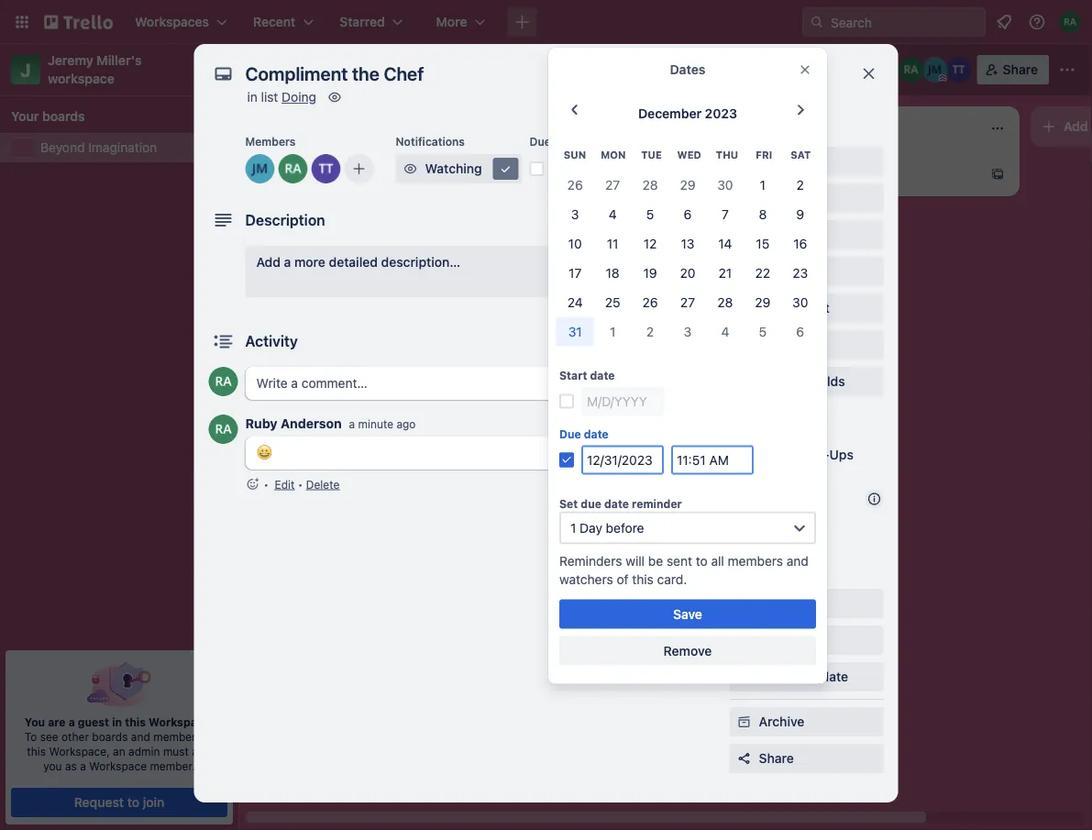 Task type: vqa. For each thing, say whether or not it's contained in the screenshot.
Boards LINK associated with Views
no



Task type: locate. For each thing, give the bounding box(es) containing it.
to up fri
[[754, 127, 765, 140]]

create board or workspace image
[[513, 13, 532, 31]]

0 vertical spatial in
[[247, 89, 258, 105]]

sm image inside cover link
[[735, 336, 754, 354]]

make template
[[759, 669, 849, 684]]

5 button down attachment
[[744, 317, 782, 346]]

beyond up doing
[[262, 60, 322, 79]]

to inside reminders will be sent to all members and watchers of this card.
[[696, 553, 708, 568]]

30 button down 23
[[782, 287, 819, 317]]

1 horizontal spatial 3 button
[[669, 317, 707, 346]]

19
[[643, 265, 657, 280]]

activity
[[245, 333, 298, 350]]

24 button
[[557, 287, 594, 317]]

1 vertical spatial and
[[131, 730, 150, 743]]

members
[[728, 553, 783, 568], [153, 730, 202, 743]]

3 right show
[[684, 324, 692, 339]]

28
[[643, 177, 658, 192], [718, 294, 733, 309]]

1 down fri
[[760, 177, 766, 192]]

1 horizontal spatial 2 button
[[782, 170, 819, 199]]

add a card for create from template… icon
[[807, 166, 872, 182]]

4 right the details
[[721, 324, 730, 339]]

share left show menu image
[[1003, 62, 1038, 77]]

3 for the top 3 button
[[571, 206, 579, 221]]

1
[[586, 161, 592, 176], [760, 177, 766, 192], [574, 236, 579, 249], [610, 236, 615, 249], [610, 324, 616, 339], [316, 394, 321, 407], [352, 394, 357, 407], [571, 520, 576, 535]]

1 vertical spatial 27 button
[[669, 287, 707, 317]]

sm image left make
[[735, 668, 754, 686]]

add a card button for create from template… icon
[[778, 160, 983, 189]]

next month image
[[790, 99, 812, 121]]

0 horizontal spatial share button
[[730, 744, 884, 773]]

1 horizontal spatial members
[[728, 553, 783, 568]]

2
[[797, 177, 804, 192], [647, 324, 654, 339]]

minute
[[358, 418, 394, 431]]

card up labels link
[[845, 166, 872, 182]]

create
[[268, 369, 307, 384]]

1 horizontal spatial due
[[560, 428, 581, 441]]

sm image left mark due date as complete option
[[497, 160, 515, 178]]

sm image left copy
[[735, 631, 754, 649]]

4 button right the details
[[707, 317, 744, 346]]

jeremy miller (jeremymiller198) image up 'description'
[[245, 154, 275, 183]]

1 inside 'checkbox'
[[574, 236, 579, 249]]

29 button down 22
[[744, 287, 782, 317]]

due date up the color: bold red, title: "thoughts" element
[[530, 135, 578, 148]]

1 horizontal spatial and
[[787, 553, 809, 568]]

members inside you are a guest in this workspace. to see other boards and members in this workspace, an admin must add you as a workspace member.
[[153, 730, 202, 743]]

1 horizontal spatial to
[[696, 553, 708, 568]]

imagination inside beyond imagination link
[[88, 140, 157, 155]]

1 vertical spatial boards
[[92, 730, 128, 743]]

you
[[43, 759, 62, 772]]

1 vertical spatial dec
[[550, 236, 571, 249]]

automation image
[[781, 55, 807, 81]]

1 down instagram
[[352, 394, 357, 407]]

1 horizontal spatial 26 button
[[632, 287, 669, 317]]

as
[[65, 759, 77, 772]]

sm image inside checklist link
[[735, 226, 754, 244]]

4 button
[[594, 199, 632, 229], [707, 317, 744, 346]]

card
[[768, 127, 792, 140], [845, 166, 872, 182], [585, 277, 612, 292], [324, 475, 351, 490]]

watchers
[[560, 571, 613, 586]]

in right guest
[[112, 715, 122, 728]]

custom fields button
[[730, 372, 884, 391]]

share
[[1003, 62, 1038, 77], [759, 751, 794, 766]]

sm image inside labels link
[[735, 189, 754, 207]]

0 horizontal spatial and
[[131, 730, 150, 743]]

and up "admin"
[[131, 730, 150, 743]]

3 button up 10
[[557, 199, 594, 229]]

30 button up '7'
[[707, 170, 744, 199]]

1 horizontal spatial dates
[[759, 264, 794, 279]]

0 vertical spatial 26
[[567, 177, 583, 192]]

thinking link
[[528, 169, 741, 187]]

0 horizontal spatial in
[[112, 715, 122, 728]]

26 button down '19'
[[632, 287, 669, 317]]

dec 1 at 11:51 am button
[[548, 154, 694, 183]]

2 horizontal spatial add a card
[[807, 166, 872, 182]]

2 horizontal spatial to
[[754, 127, 765, 140]]

sm image inside make template link
[[735, 668, 754, 686]]

date up sun in the right top of the page
[[554, 135, 578, 148]]

1 vertical spatial share
[[759, 751, 794, 766]]

due
[[530, 135, 551, 148], [560, 428, 581, 441]]

0 vertical spatial to
[[754, 127, 765, 140]]

share button down 0 notifications icon
[[978, 55, 1049, 84]]

4 button up "11"
[[594, 199, 632, 229]]

kickoff meeting link
[[268, 433, 481, 452]]

14 button
[[707, 229, 744, 258]]

due down the "start"
[[560, 428, 581, 441]]

6 up 13
[[684, 206, 692, 221]]

0 horizontal spatial add a card button
[[257, 468, 462, 498]]

due date up m/d/yyyy text box
[[560, 428, 609, 441]]

ruby anderson (rubyanderson7) image left create
[[209, 367, 238, 396]]

2 button
[[782, 170, 819, 199], [632, 317, 669, 346]]

to for join
[[127, 795, 140, 810]]

all
[[711, 553, 724, 568]]

dec
[[559, 161, 583, 176], [550, 236, 571, 249]]

0 vertical spatial add a card button
[[778, 160, 983, 189]]

29 down 'wed'
[[680, 177, 696, 192]]

dec inside dec 1 'checkbox'
[[550, 236, 571, 249]]

1 horizontal spatial add a card
[[547, 277, 612, 292]]

28 button down tue
[[632, 170, 669, 199]]

0 vertical spatial 5 button
[[632, 199, 669, 229]]

29 down 22 button
[[755, 294, 771, 309]]

2 vertical spatial add a card
[[286, 475, 351, 490]]

boards right your
[[42, 109, 85, 124]]

0 vertical spatial imagination
[[325, 60, 419, 79]]

beyond imagination down your boards with 1 items "element"
[[40, 140, 157, 155]]

this up "admin"
[[125, 715, 146, 728]]

sm image for labels
[[735, 189, 754, 207]]

jeremy miller (jeremymiller198) image right 13
[[697, 231, 719, 253]]

sun
[[564, 149, 586, 161]]

template
[[795, 669, 849, 684]]

boards up an on the bottom of page
[[92, 730, 128, 743]]

0 horizontal spatial add a card
[[286, 475, 351, 490]]

sm image down notifications
[[401, 160, 420, 178]]

Dec 1 checkbox
[[528, 231, 585, 253]]

0 vertical spatial jeremy miller (jeremymiller198) image
[[922, 57, 948, 83]]

31 button
[[557, 317, 594, 346]]

remove button
[[560, 636, 816, 665]]

sm image left fri
[[735, 152, 754, 171]]

show details link
[[614, 327, 713, 356]]

members link
[[730, 147, 884, 176]]

5
[[646, 206, 654, 221], [759, 324, 767, 339]]

1 down "compliment"
[[574, 236, 579, 249]]

archive link
[[730, 707, 884, 737]]

1 vertical spatial 5
[[759, 324, 767, 339]]

26 button down sun in the right top of the page
[[557, 170, 594, 199]]

1 vertical spatial in
[[112, 715, 122, 728]]

to
[[754, 127, 765, 140], [696, 553, 708, 568], [127, 795, 140, 810]]

ruby anderson (rubyanderson7) image left 15
[[723, 231, 745, 253]]

december 2023
[[638, 106, 737, 121]]

dec for dec 1 at 11:51 am
[[559, 161, 583, 176]]

in list doing
[[247, 89, 316, 105]]

2 left the details
[[647, 324, 654, 339]]

28 down create from template… image
[[718, 294, 733, 309]]

terry turtle (terryturtle) image
[[946, 57, 972, 83], [671, 231, 693, 253]]

sm image inside watching button
[[401, 160, 420, 178]]

sm image left 8
[[735, 189, 754, 207]]

this inside reminders will be sent to all members and watchers of this card.
[[632, 571, 654, 586]]

2 vertical spatial jeremy miller (jeremymiller198) image
[[697, 231, 719, 253]]

8
[[759, 206, 767, 221]]

to left join
[[127, 795, 140, 810]]

6 button up 13
[[669, 199, 707, 229]]

am
[[644, 161, 664, 176]]

terry turtle (terryturtle) image
[[311, 154, 341, 183], [462, 389, 484, 411]]

26 for the topmost 26 button
[[567, 177, 583, 192]]

dec inside dec 1 at 11:51 am button
[[559, 161, 583, 176]]

3 up 10
[[571, 206, 579, 221]]

0 vertical spatial 3 button
[[557, 199, 594, 229]]

1 vertical spatial 27
[[681, 294, 695, 309]]

this down will
[[632, 571, 654, 586]]

share button
[[978, 55, 1049, 84], [730, 744, 884, 773]]

0 horizontal spatial terry turtle (terryturtle) image
[[311, 154, 341, 183]]

5 up 12
[[646, 206, 654, 221]]

ruby anderson (rubyanderson7) image
[[899, 57, 924, 83], [209, 415, 238, 444]]

1 vertical spatial 2
[[647, 324, 654, 339]]

5 button up 12
[[632, 199, 669, 229]]

are
[[48, 715, 66, 728]]

share for bottommost share button
[[759, 751, 794, 766]]

Write a comment text field
[[245, 367, 715, 400]]

3 button right show
[[669, 317, 707, 346]]

boards inside "element"
[[42, 109, 85, 124]]

before
[[606, 520, 644, 535]]

3 for bottom 3 button
[[684, 324, 692, 339]]

dec 1 at 11:51 am
[[559, 161, 664, 176]]

0 vertical spatial 27
[[605, 177, 620, 192]]

6 button down attachment
[[782, 317, 819, 346]]

0 horizontal spatial terry turtle (terryturtle) image
[[671, 231, 693, 253]]

jeremy miller (jeremymiller198) image
[[922, 57, 948, 83], [245, 154, 275, 183], [697, 231, 719, 253]]

0 vertical spatial 29 button
[[669, 170, 707, 199]]

this
[[632, 571, 654, 586], [125, 715, 146, 728], [27, 745, 46, 758]]

31
[[568, 324, 582, 339]]

26 for the bottommost 26 button
[[643, 294, 658, 309]]

join
[[143, 795, 164, 810]]

0 vertical spatial 1 button
[[744, 170, 782, 199]]

0 notifications image
[[993, 11, 1015, 33]]

beyond
[[262, 60, 322, 79], [40, 140, 85, 155]]

sm image for make template
[[735, 668, 754, 686]]

0 vertical spatial 30
[[718, 177, 733, 192]]

0 horizontal spatial 26 button
[[557, 170, 594, 199]]

1 horizontal spatial share button
[[978, 55, 1049, 84]]

members inside "link"
[[759, 154, 816, 169]]

beyond down your boards
[[40, 140, 85, 155]]

sm image for cover
[[735, 336, 754, 354]]

29 button down 'wed'
[[669, 170, 707, 199]]

a inside ruby anderson a minute ago
[[349, 418, 355, 431]]

start date
[[560, 369, 615, 382]]

in left list
[[247, 89, 258, 105]]

1 vertical spatial 29
[[755, 294, 771, 309]]

members up labels
[[759, 154, 816, 169]]

1 vertical spatial 3 button
[[669, 317, 707, 346]]

10 button
[[557, 229, 594, 258]]

thu
[[716, 149, 739, 161]]

1 vertical spatial 3
[[684, 324, 692, 339]]

0 vertical spatial dates
[[670, 62, 706, 77]]

None text field
[[236, 57, 842, 90]]

1 horizontal spatial 30
[[793, 294, 809, 309]]

30 down thu
[[718, 177, 733, 192]]

1 vertical spatial 29 button
[[744, 287, 782, 317]]

close popover image
[[798, 62, 813, 77]]

ago
[[397, 418, 416, 431]]

terry turtle (terryturtle) image down search field
[[946, 57, 972, 83]]

compliment
[[528, 211, 600, 226]]

a inside add a more detailed description… link
[[284, 255, 291, 270]]

ruby anderson (rubyanderson7) image
[[1059, 11, 1081, 33], [278, 154, 308, 183], [723, 231, 745, 253], [209, 367, 238, 396]]

sm image inside 'members' "link"
[[735, 152, 754, 171]]

0 vertical spatial 6 button
[[669, 199, 707, 229]]

1 day before
[[571, 520, 644, 535]]

0 vertical spatial 4
[[609, 206, 617, 221]]

1 left at
[[586, 161, 592, 176]]

power-
[[787, 447, 830, 462]]

22 button
[[744, 258, 782, 287]]

list
[[261, 89, 278, 105]]

doing link
[[282, 89, 316, 105]]

open information menu image
[[1028, 13, 1047, 31]]

1 button up 8
[[744, 170, 782, 199]]

search image
[[810, 15, 825, 29]]

color: bold red, title: "thoughts" element
[[528, 158, 579, 172]]

sm image
[[735, 152, 754, 171], [497, 160, 515, 178], [735, 226, 754, 244], [735, 668, 754, 686]]

ruby anderson (rubyanderson7) image left ruby
[[209, 415, 238, 444]]

1 vertical spatial add a card button
[[517, 270, 723, 299]]

create instagram link
[[268, 367, 481, 386]]

sm image inside watching button
[[497, 160, 515, 178]]

members up 'actions'
[[728, 553, 783, 568]]

grinning image
[[256, 444, 273, 460]]

1 horizontal spatial beyond imagination
[[262, 60, 419, 79]]

1 horizontal spatial terry turtle (terryturtle) image
[[462, 389, 484, 411]]

dec for dec 1
[[550, 236, 571, 249]]

add inside button
[[1064, 119, 1088, 134]]

28 down the am
[[643, 177, 658, 192]]

sm image for watching
[[401, 160, 420, 178]]

card up 25
[[585, 277, 612, 292]]

1 horizontal spatial imagination
[[325, 60, 419, 79]]

0 horizontal spatial 29
[[680, 177, 696, 192]]

1 vertical spatial 28
[[718, 294, 733, 309]]

0 horizontal spatial imagination
[[88, 140, 157, 155]]

sm image for checklist
[[735, 226, 754, 244]]

0 horizontal spatial 28 button
[[632, 170, 669, 199]]

0 vertical spatial due
[[530, 135, 551, 148]]

1 horizontal spatial ruby anderson (rubyanderson7) image
[[899, 57, 924, 83]]

1 horizontal spatial 30 button
[[782, 287, 819, 317]]

members up must
[[153, 730, 202, 743]]

30 down 23 button in the top of the page
[[793, 294, 809, 309]]

27 down 20 "button"
[[681, 294, 695, 309]]

0 vertical spatial and
[[787, 553, 809, 568]]

0 horizontal spatial 29 button
[[669, 170, 707, 199]]

sm image inside archive link
[[735, 713, 754, 731]]

day
[[580, 520, 603, 535]]

to inside button
[[127, 795, 140, 810]]

2 vertical spatial in
[[205, 730, 214, 743]]

share for rightmost share button
[[1003, 62, 1038, 77]]

4 left chef
[[609, 206, 617, 221]]

jeremy miller (jeremymiller198) image down search field
[[922, 57, 948, 83]]

0 vertical spatial share button
[[978, 55, 1049, 84]]

add a card button for create from template… image
[[517, 270, 723, 299]]

share button down archive link at the right bottom of the page
[[730, 744, 884, 773]]

checklist link
[[730, 220, 884, 249]]

thoughts thinking
[[528, 159, 579, 185]]

0 vertical spatial dec
[[559, 161, 583, 176]]

labels
[[759, 190, 799, 205]]

share down archive
[[759, 751, 794, 766]]

show menu image
[[1059, 61, 1077, 79]]

to left all
[[696, 553, 708, 568]]

0 vertical spatial 26 button
[[557, 170, 594, 199]]

28 button down 21
[[707, 287, 744, 317]]

this down to
[[27, 745, 46, 758]]

sm image inside copy link
[[735, 631, 754, 649]]

edit
[[275, 478, 295, 491]]

sm image inside move link
[[735, 594, 754, 613]]

5 down attachment
[[759, 324, 767, 339]]

0 vertical spatial beyond
[[262, 60, 322, 79]]

1 button down 25
[[594, 317, 632, 346]]

25
[[605, 294, 621, 309]]

0 horizontal spatial 26
[[567, 177, 583, 192]]

1 down create instagram
[[316, 394, 321, 407]]

1 vertical spatial beyond imagination
[[40, 140, 157, 155]]

sm image left archive
[[735, 713, 754, 731]]

beyond imagination inside "text box"
[[262, 60, 419, 79]]

2 vertical spatial add a card button
[[257, 468, 462, 498]]

17
[[569, 265, 582, 280]]

0 vertical spatial share
[[1003, 62, 1038, 77]]

0 horizontal spatial 5
[[646, 206, 654, 221]]

sm image
[[326, 88, 344, 106], [401, 160, 420, 178], [735, 189, 754, 207], [735, 336, 754, 354], [735, 594, 754, 613], [735, 631, 754, 649], [735, 713, 754, 731]]

add a more detailed description…
[[256, 255, 461, 270]]

kickoff meeting
[[268, 435, 361, 450]]

boards
[[42, 109, 85, 124], [92, 730, 128, 743]]

beyond imagination up doing 'link'
[[262, 60, 419, 79]]

add power-ups
[[759, 447, 854, 462]]

1 horizontal spatial 3
[[684, 324, 692, 339]]

sm image left the cover
[[735, 336, 754, 354]]

26 down 19 button at the top right of the page
[[643, 294, 658, 309]]

ruby
[[245, 416, 278, 431]]

due
[[581, 497, 602, 510]]

edit link
[[275, 478, 295, 491]]

1 vertical spatial 26
[[643, 294, 658, 309]]

6 down 'attachment' "button"
[[797, 324, 805, 339]]

0 vertical spatial terry turtle (terryturtle) image
[[946, 57, 972, 83]]

0 vertical spatial 2
[[797, 177, 804, 192]]

1 vertical spatial 6
[[797, 324, 805, 339]]

and down add button
[[787, 553, 809, 568]]

due up the color: bold red, title: "thoughts" element
[[530, 135, 551, 148]]

j
[[20, 59, 31, 80]]

add power-ups link
[[730, 440, 884, 470]]

guest
[[78, 715, 109, 728]]

22
[[755, 265, 771, 280]]

members inside reminders will be sent to all members and watchers of this card.
[[728, 553, 783, 568]]

Board name text field
[[253, 55, 428, 84]]

27 down dec 1 at 11:51 am
[[605, 177, 620, 192]]

1 vertical spatial dates
[[759, 264, 794, 279]]

M/D/YYYY text field
[[582, 445, 664, 475]]

terry turtle (terryturtle) image up the "20" at top right
[[671, 231, 693, 253]]

member.
[[150, 759, 195, 772]]

1 horizontal spatial 28 button
[[707, 287, 744, 317]]

6
[[684, 206, 692, 221], [797, 324, 805, 339]]

0 vertical spatial 3
[[571, 206, 579, 221]]

2 down 'members' "link"
[[797, 177, 804, 192]]

last month image
[[564, 99, 586, 121]]

0 vertical spatial beyond imagination
[[262, 60, 419, 79]]

button
[[787, 522, 827, 538]]

7 button
[[707, 199, 744, 229]]

detailed
[[329, 255, 378, 270]]

1 vertical spatial add a card
[[547, 277, 612, 292]]

members down list
[[245, 135, 296, 148]]

save
[[673, 606, 703, 621]]

1 horizontal spatial 2
[[797, 177, 804, 192]]



Task type: describe. For each thing, give the bounding box(es) containing it.
1 horizontal spatial 6 button
[[782, 317, 819, 346]]

description…
[[381, 255, 461, 270]]

a minute ago link
[[349, 418, 416, 431]]

1 vertical spatial 1 button
[[594, 317, 632, 346]]

0 horizontal spatial 28
[[643, 177, 658, 192]]

show
[[625, 333, 658, 349]]

1 vertical spatial beyond
[[40, 140, 85, 155]]

attachment button
[[730, 294, 884, 323]]

14
[[719, 236, 732, 251]]

dates inside button
[[759, 264, 794, 279]]

request to join
[[74, 795, 164, 810]]

1 horizontal spatial 6
[[797, 324, 805, 339]]

jeremy
[[48, 53, 93, 68]]

7
[[722, 206, 729, 221]]

your boards with 1 items element
[[11, 105, 218, 127]]

5 for 5 button to the right
[[759, 324, 767, 339]]

Search field
[[825, 8, 985, 36]]

0 vertical spatial 27 button
[[594, 170, 632, 199]]

0 horizontal spatial 30 button
[[707, 170, 744, 199]]

Mark due date as complete checkbox
[[530, 161, 544, 176]]

fields
[[809, 374, 845, 389]]

filters
[[842, 62, 879, 77]]

color: purple, title: none image
[[268, 356, 305, 364]]

1 inside button
[[586, 161, 592, 176]]

custom fields
[[759, 374, 845, 389]]

cover
[[759, 337, 795, 352]]

2023
[[705, 106, 737, 121]]

sm image down beyond imagination "text box"
[[326, 88, 344, 106]]

0 horizontal spatial members
[[245, 135, 296, 148]]

1 vertical spatial jeremy miller (jeremymiller198) image
[[245, 154, 275, 183]]

30 for the bottom 30 'button'
[[793, 294, 809, 309]]

details
[[662, 333, 702, 349]]

dates button
[[730, 257, 884, 286]]

2 vertical spatial this
[[27, 745, 46, 758]]

0 vertical spatial terry turtle (terryturtle) image
[[311, 154, 341, 183]]

boards inside you are a guest in this workspace. to see other boards and members in this workspace, an admin must add you as a workspace member.
[[92, 730, 128, 743]]

card right •
[[324, 475, 351, 490]]

sent
[[667, 553, 692, 568]]

and inside you are a guest in this workspace. to see other boards and members in this workspace, an admin must add you as a workspace member.
[[131, 730, 150, 743]]

imagination inside beyond imagination "text box"
[[325, 60, 419, 79]]

add a button
[[1031, 106, 1092, 147]]

you are a guest in this workspace. to see other boards and members in this workspace, an admin must add you as a workspace member.
[[25, 715, 214, 772]]

dec 1
[[550, 236, 579, 249]]

1 horizontal spatial in
[[205, 730, 214, 743]]

10
[[568, 236, 582, 251]]

0 vertical spatial 4 button
[[594, 199, 632, 229]]

1 vertical spatial share button
[[730, 744, 884, 773]]

add button
[[759, 522, 827, 538]]

create from template… image
[[991, 167, 1005, 182]]

1 horizontal spatial 5 button
[[744, 317, 782, 346]]

date up m/d/yyyy text box
[[584, 428, 609, 441]]

1 vertical spatial this
[[125, 715, 146, 728]]

create from template… image
[[730, 277, 745, 292]]

reminders
[[560, 553, 622, 568]]

copy link
[[730, 626, 884, 655]]

set due date reminder
[[560, 497, 682, 510]]

add reaction image
[[245, 475, 260, 493]]

board button
[[498, 55, 596, 84]]

1 vertical spatial 30 button
[[782, 287, 819, 317]]

0 horizontal spatial due
[[530, 135, 551, 148]]

0 horizontal spatial 27
[[605, 177, 620, 192]]

ups
[[830, 447, 854, 462]]

16 button
[[782, 229, 819, 258]]

mon
[[601, 149, 626, 161]]

1 vertical spatial due date
[[560, 428, 609, 441]]

ruby anderson (rubyanderson7) image right open information menu image
[[1059, 11, 1081, 33]]

1 horizontal spatial 27 button
[[669, 287, 707, 317]]

make
[[759, 669, 791, 684]]

11
[[607, 236, 619, 251]]

date right the "start"
[[590, 369, 615, 382]]

other
[[61, 730, 89, 743]]

1 horizontal spatial terry turtle (terryturtle) image
[[946, 57, 972, 83]]

add members to card image
[[352, 160, 366, 178]]

create instagram
[[268, 369, 370, 384]]

1 vertical spatial 28 button
[[707, 287, 744, 317]]

21 button
[[707, 258, 744, 287]]

show details
[[625, 333, 702, 349]]

will
[[626, 553, 645, 568]]

card up fri
[[768, 127, 792, 140]]

add a more detailed description… link
[[245, 246, 715, 297]]

Add time text field
[[671, 445, 754, 475]]

1 left day
[[571, 520, 576, 535]]

0 horizontal spatial 4
[[609, 206, 617, 221]]

jeremy miller's workspace
[[48, 53, 145, 86]]

to for card
[[754, 127, 765, 140]]

back to home image
[[44, 7, 113, 37]]

sm image for copy
[[735, 631, 754, 649]]

30 for 30 'button' to the left
[[718, 177, 733, 192]]

of
[[617, 571, 629, 586]]

workspace
[[89, 759, 147, 772]]

1 horizontal spatial 28
[[718, 294, 733, 309]]

M/D/YYYY text field
[[582, 386, 664, 416]]

add button button
[[730, 515, 884, 545]]

1 vertical spatial 26 button
[[632, 287, 669, 317]]

23
[[793, 265, 808, 280]]

card.
[[657, 571, 687, 586]]

a inside add a button
[[1092, 119, 1092, 134]]

add a card for create from template… image
[[547, 277, 612, 292]]

set
[[560, 497, 578, 510]]

2 horizontal spatial in
[[247, 89, 258, 105]]

your boards
[[11, 109, 85, 124]]

filters button
[[814, 55, 885, 84]]

1 vertical spatial due
[[560, 428, 581, 441]]

primary element
[[0, 0, 1092, 44]]

sm image for members
[[735, 152, 754, 171]]

add to card
[[730, 127, 792, 140]]

fri
[[756, 149, 773, 161]]

1 horizontal spatial 4 button
[[707, 317, 744, 346]]

sm image for archive
[[735, 713, 754, 731]]

workspace.
[[149, 715, 214, 728]]

0 vertical spatial due date
[[530, 135, 578, 148]]

compliment the chef link
[[528, 209, 741, 227]]

thinking
[[528, 170, 579, 185]]

actions
[[730, 570, 770, 582]]

wed
[[677, 149, 702, 161]]

1 horizontal spatial jeremy miller (jeremymiller198) image
[[697, 231, 719, 253]]

1 horizontal spatial 4
[[721, 324, 730, 339]]

anderson
[[281, 416, 342, 431]]

ruby anderson (rubyanderson7) image up 'description'
[[278, 154, 308, 183]]

you
[[25, 715, 45, 728]]

1 horizontal spatial 29
[[755, 294, 771, 309]]

move
[[759, 596, 792, 611]]

and inside reminders will be sent to all members and watchers of this card.
[[787, 553, 809, 568]]

1 horizontal spatial 1 button
[[744, 170, 782, 199]]

notifications
[[396, 135, 465, 148]]

archive
[[759, 714, 805, 729]]

5 for the left 5 button
[[646, 206, 654, 221]]

start
[[560, 369, 587, 382]]

15 button
[[744, 229, 782, 258]]

chef
[[626, 211, 654, 226]]

0 horizontal spatial ruby anderson (rubyanderson7) image
[[209, 415, 238, 444]]

0 horizontal spatial 6
[[684, 206, 692, 221]]

be
[[648, 553, 663, 568]]

sm image for move
[[735, 594, 754, 613]]

11 button
[[594, 229, 632, 258]]

21
[[719, 265, 732, 280]]

ruby anderson a minute ago
[[245, 416, 416, 431]]

thoughts
[[528, 159, 579, 172]]

2 horizontal spatial jeremy miller (jeremymiller198) image
[[922, 57, 948, 83]]

delete
[[306, 478, 340, 491]]

december
[[638, 106, 702, 121]]

1 vertical spatial terry turtle (terryturtle) image
[[462, 389, 484, 411]]

0 horizontal spatial 2 button
[[632, 317, 669, 346]]

12 button
[[632, 229, 669, 258]]

cover link
[[730, 330, 884, 360]]

0 horizontal spatial dates
[[670, 62, 706, 77]]

1 down 25 button
[[610, 324, 616, 339]]

0 horizontal spatial 5 button
[[632, 199, 669, 229]]

reminder
[[632, 497, 682, 510]]

beyond inside "text box"
[[262, 60, 322, 79]]

an
[[113, 745, 125, 758]]

date up before
[[604, 497, 629, 510]]

0 vertical spatial 28 button
[[632, 170, 669, 199]]

1 down the the
[[610, 236, 615, 249]]

11:51
[[611, 161, 641, 176]]

see
[[40, 730, 58, 743]]

0 vertical spatial 2 button
[[782, 170, 819, 199]]

1 vertical spatial terry turtle (terryturtle) image
[[671, 231, 693, 253]]



